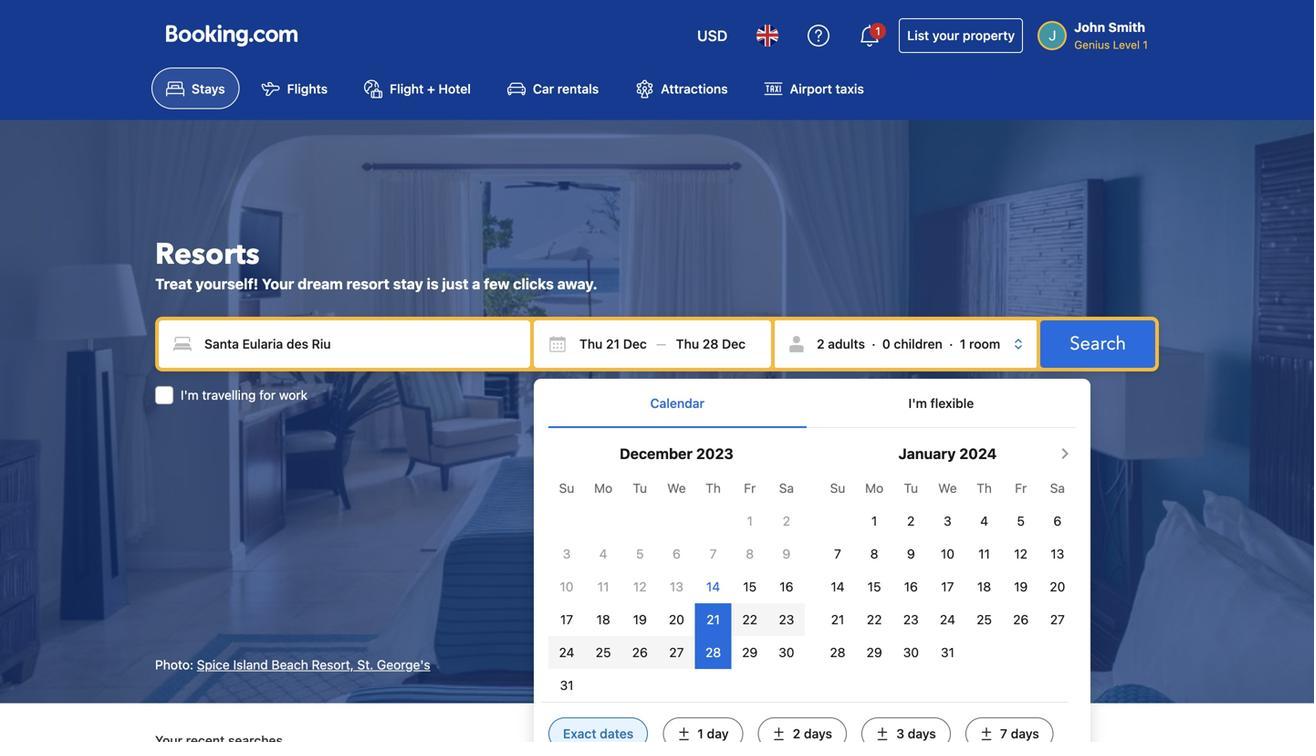 Task type: locate. For each thing, give the bounding box(es) containing it.
0 horizontal spatial 7
[[710, 547, 717, 562]]

30 December 2023 checkbox
[[779, 645, 795, 660]]

2 8 from the left
[[871, 547, 879, 562]]

we for december
[[668, 481, 686, 496]]

14 up 21 december 2023 checkbox
[[707, 579, 721, 594]]

1 january 2024 element from the left
[[549, 472, 805, 702]]

0 vertical spatial 5
[[1018, 514, 1025, 529]]

7 January 2024 checkbox
[[835, 547, 842, 562]]

dates
[[600, 726, 634, 741]]

18 for '18 december 2023' checkbox
[[597, 612, 611, 627]]

1 horizontal spatial 15
[[868, 579, 882, 594]]

2 horizontal spatial 21
[[832, 612, 845, 627]]

sa for january 2024
[[1051, 481, 1066, 496]]

days for 3 days
[[908, 726, 937, 741]]

1 horizontal spatial 12
[[1015, 547, 1028, 562]]

dec right svg icon
[[722, 336, 746, 351]]

2 up the 9 checkbox
[[783, 514, 791, 529]]

john smith genius level 1
[[1075, 20, 1149, 51]]

january
[[899, 445, 956, 463]]

1 horizontal spatial 14
[[831, 579, 845, 594]]

th for 2023
[[706, 481, 721, 496]]

0 horizontal spatial su
[[559, 481, 575, 496]]

5
[[1018, 514, 1025, 529], [636, 547, 644, 562]]

1 left list
[[876, 25, 881, 37]]

31
[[941, 645, 955, 660], [560, 678, 574, 693]]

13 up 20 january 2024 option at bottom right
[[1051, 547, 1065, 562]]

7 right 3 days
[[1001, 726, 1008, 741]]

2 january 2024 element from the left
[[820, 472, 1076, 669]]

2 29 from the left
[[867, 645, 883, 660]]

fr up 1 option
[[744, 481, 756, 496]]

14 up '21' checkbox on the bottom of the page
[[831, 579, 845, 594]]

20 December 2023 checkbox
[[669, 612, 685, 627]]

2024
[[960, 445, 997, 463]]

31 down 24 january 2024 checkbox
[[941, 645, 955, 660]]

1 22 from the left
[[743, 612, 758, 627]]

21 up 28 december 2023 option
[[707, 612, 720, 627]]

3
[[944, 514, 952, 529], [563, 547, 571, 562], [897, 726, 905, 741]]

search button
[[1041, 320, 1156, 368]]

mo up 1 january 2024 checkbox
[[866, 481, 884, 496]]

1 23 from the left
[[779, 612, 795, 627]]

sa up 2 "checkbox"
[[779, 481, 794, 496]]

0 horizontal spatial january 2024 element
[[549, 472, 805, 702]]

travelling
[[202, 387, 256, 402]]

21 right svg image
[[606, 336, 620, 351]]

we up the 3 january 2024 'checkbox'
[[939, 481, 958, 496]]

1 vertical spatial 5
[[636, 547, 644, 562]]

december 2023
[[620, 445, 734, 463]]

sa
[[779, 481, 794, 496], [1051, 481, 1066, 496]]

2 days from the left
[[908, 726, 937, 741]]

1 vertical spatial 24
[[559, 645, 575, 660]]

12 down the 5 checkbox
[[634, 579, 647, 594]]

2 th from the left
[[977, 481, 992, 496]]

1 15 from the left
[[744, 579, 757, 594]]

9 up 16 january 2024 checkbox on the bottom of the page
[[908, 547, 916, 562]]

1 vertical spatial 12
[[634, 579, 647, 594]]

work
[[279, 387, 308, 402]]

thu up calendar button
[[676, 336, 700, 351]]

7 up 14 option
[[835, 547, 842, 562]]

0 vertical spatial 17
[[942, 579, 955, 594]]

2 22 from the left
[[867, 612, 882, 627]]

21 for 21 december 2023 checkbox
[[707, 612, 720, 627]]

19 for the 19 option
[[1015, 579, 1028, 594]]

2 sa from the left
[[1051, 481, 1066, 496]]

24 down 17 january 2024 option
[[940, 612, 956, 627]]

1 29 from the left
[[742, 645, 758, 660]]

th down 2023
[[706, 481, 721, 496]]

14
[[707, 579, 721, 594], [831, 579, 845, 594]]

19
[[1015, 579, 1028, 594], [633, 612, 647, 627]]

31 down 24 checkbox at left
[[560, 678, 574, 693]]

4 up 11 january 2024 checkbox
[[981, 514, 989, 529]]

1 horizontal spatial 21
[[707, 612, 720, 627]]

1 horizontal spatial thu
[[676, 336, 700, 351]]

dec left svg icon
[[623, 336, 647, 351]]

su up 3 option
[[559, 481, 575, 496]]

31 December 2023 checkbox
[[560, 678, 574, 693]]

2 9 from the left
[[908, 547, 916, 562]]

sa for december 2023
[[779, 481, 794, 496]]

18 December 2023 checkbox
[[597, 612, 611, 627]]

30 for 30 january 2024 checkbox
[[904, 645, 919, 660]]

usd button
[[687, 14, 739, 58]]

20 up 27 december 2023 option
[[669, 612, 685, 627]]

26 down 19 december 2023 checkbox
[[633, 645, 648, 660]]

2 right day
[[793, 726, 801, 741]]

22 for 22 january 2024 checkbox
[[867, 612, 882, 627]]

3 for 3 option
[[563, 547, 571, 562]]

20 up 27 "checkbox"
[[1050, 579, 1066, 594]]

1 vertical spatial 18
[[597, 612, 611, 627]]

1 horizontal spatial mo
[[866, 481, 884, 496]]

21
[[606, 336, 620, 351], [707, 612, 720, 627], [832, 612, 845, 627]]

2 30 from the left
[[904, 645, 919, 660]]

5 up 12 "option"
[[1018, 514, 1025, 529]]

29 down 22 option
[[742, 645, 758, 660]]

2 thu from the left
[[676, 336, 700, 351]]

1 horizontal spatial i'm
[[909, 396, 928, 411]]

30 January 2024 checkbox
[[904, 645, 919, 660]]

1 horizontal spatial 23
[[904, 612, 919, 627]]

1 horizontal spatial 30
[[904, 645, 919, 660]]

resort,
[[312, 657, 354, 672]]

0 vertical spatial 3
[[944, 514, 952, 529]]

1 mo from the left
[[594, 481, 613, 496]]

thu
[[580, 336, 603, 351], [676, 336, 700, 351]]

1 horizontal spatial we
[[939, 481, 958, 496]]

6 for "6" option
[[1054, 514, 1062, 529]]

1 horizontal spatial 19
[[1015, 579, 1028, 594]]

1 dec from the left
[[623, 336, 647, 351]]

3 up 10 december 2023 option
[[563, 547, 571, 562]]

0 horizontal spatial th
[[706, 481, 721, 496]]

17 down 10 option
[[942, 579, 955, 594]]

1 horizontal spatial su
[[831, 481, 846, 496]]

26 down the 19 option
[[1014, 612, 1029, 627]]

31 January 2024 checkbox
[[941, 645, 955, 660]]

i'm inside button
[[909, 396, 928, 411]]

1 inside button
[[876, 25, 881, 37]]

30 down 23 january 2024 'checkbox'
[[904, 645, 919, 660]]

None search field
[[155, 317, 1160, 742]]

25
[[977, 612, 992, 627], [596, 645, 611, 660]]

1 horizontal spatial 26
[[1014, 612, 1029, 627]]

4 January 2024 checkbox
[[981, 514, 989, 529]]

13 for 13 december 2023 checkbox
[[670, 579, 684, 594]]

flight + hotel
[[390, 81, 471, 96]]

adults
[[828, 336, 866, 351]]

9 January 2024 checkbox
[[908, 547, 916, 562]]

20 January 2024 checkbox
[[1050, 579, 1066, 594]]

property
[[963, 28, 1016, 43]]

1 horizontal spatial 11
[[979, 547, 991, 562]]

19 up 26 option
[[1015, 579, 1028, 594]]

16 down the 9 checkbox
[[780, 579, 794, 594]]

13 up '20 december 2023' checkbox
[[670, 579, 684, 594]]

1 horizontal spatial 4
[[981, 514, 989, 529]]

9 for the 9 checkbox
[[783, 547, 791, 562]]

8
[[746, 547, 754, 562], [871, 547, 879, 562]]

5 up 12 december 2023 option
[[636, 547, 644, 562]]

attractions
[[661, 81, 728, 96]]

1 vertical spatial 11
[[598, 579, 609, 594]]

26 for '26 december 2023' option
[[633, 645, 648, 660]]

just
[[442, 275, 469, 292]]

su up 7 option
[[831, 481, 846, 496]]

2 14 from the left
[[831, 579, 845, 594]]

17 for the 17 checkbox
[[561, 612, 573, 627]]

1 right 'level'
[[1144, 38, 1149, 51]]

flexible
[[931, 396, 975, 411]]

0 vertical spatial 25
[[977, 612, 992, 627]]

10 down 3 option
[[560, 579, 574, 594]]

calendar button
[[549, 379, 807, 427]]

· right children
[[950, 336, 954, 351]]

19 for 19 december 2023 checkbox
[[633, 612, 647, 627]]

19 December 2023 checkbox
[[633, 612, 647, 627]]

23
[[779, 612, 795, 627], [904, 612, 919, 627]]

0 horizontal spatial 4
[[600, 547, 608, 562]]

0 horizontal spatial 23
[[779, 612, 795, 627]]

11 January 2024 checkbox
[[979, 547, 991, 562]]

fr up the 5 january 2024 'option' at right bottom
[[1016, 481, 1027, 496]]

1 16 from the left
[[780, 579, 794, 594]]

2 su from the left
[[831, 481, 846, 496]]

24 down the 17 checkbox
[[559, 645, 575, 660]]

tu down december
[[633, 481, 648, 496]]

th up 4 january 2024 checkbox
[[977, 481, 992, 496]]

3 December 2023 checkbox
[[563, 547, 571, 562]]

15 up 22 january 2024 checkbox
[[868, 579, 882, 594]]

airport taxis link
[[750, 68, 879, 109]]

we for january
[[939, 481, 958, 496]]

16
[[780, 579, 794, 594], [905, 579, 918, 594]]

for
[[259, 387, 276, 402]]

tab list inside 'search field'
[[549, 379, 1076, 428]]

17 down 10 december 2023 option
[[561, 612, 573, 627]]

treat
[[155, 275, 192, 292]]

0 horizontal spatial days
[[804, 726, 833, 741]]

9 up 16 december 2023 checkbox
[[783, 547, 791, 562]]

1 sa from the left
[[779, 481, 794, 496]]

16 December 2023 checkbox
[[780, 579, 794, 594]]

0 horizontal spatial dec
[[623, 336, 647, 351]]

11 for 11 december 2023 option
[[598, 579, 609, 594]]

7 up 14 december 2023 checkbox
[[710, 547, 717, 562]]

0 vertical spatial 12
[[1015, 547, 1028, 562]]

25 down 18 checkbox
[[977, 612, 992, 627]]

1 30 from the left
[[779, 645, 795, 660]]

1 vertical spatial 31
[[560, 678, 574, 693]]

22 for 22 option
[[743, 612, 758, 627]]

28
[[711, 327, 722, 336], [703, 336, 719, 351], [706, 645, 721, 660], [830, 645, 846, 660]]

11 down 4 december 2023 checkbox
[[598, 579, 609, 594]]

29 down 22 january 2024 checkbox
[[867, 645, 883, 660]]

24 December 2023 checkbox
[[559, 645, 575, 660]]

0 horizontal spatial 27
[[670, 645, 684, 660]]

13
[[1051, 547, 1065, 562], [670, 579, 684, 594]]

27 January 2024 checkbox
[[1051, 612, 1065, 627]]

tu for january 2024
[[904, 481, 919, 496]]

1 vertical spatial 26
[[633, 645, 648, 660]]

tab list containing calendar
[[549, 379, 1076, 428]]

1 8 from the left
[[746, 547, 754, 562]]

20 for 20 january 2024 option at bottom right
[[1050, 579, 1066, 594]]

1 horizontal spatial 31
[[941, 645, 955, 660]]

0 horizontal spatial 18
[[597, 612, 611, 627]]

4 for 4 january 2024 checkbox
[[981, 514, 989, 529]]

dec for thu 28 dec
[[722, 336, 746, 351]]

1 th from the left
[[706, 481, 721, 496]]

0 horizontal spatial 24
[[559, 645, 575, 660]]

2 mo from the left
[[866, 481, 884, 496]]

1 horizontal spatial 27
[[1051, 612, 1065, 627]]

mo
[[594, 481, 613, 496], [866, 481, 884, 496]]

smith
[[1109, 20, 1146, 35]]

1 horizontal spatial 22
[[867, 612, 882, 627]]

1 horizontal spatial days
[[908, 726, 937, 741]]

14 December 2023 checkbox
[[707, 579, 721, 594]]

11 up 18 checkbox
[[979, 547, 991, 562]]

thu right svg image
[[580, 336, 603, 351]]

stay
[[393, 275, 423, 292]]

0 horizontal spatial 14
[[707, 579, 721, 594]]

fr
[[744, 481, 756, 496], [1016, 481, 1027, 496]]

children
[[894, 336, 943, 351]]

29 for 29 option
[[742, 645, 758, 660]]

3 up 10 option
[[944, 514, 952, 529]]

7 for 7 option
[[835, 547, 842, 562]]

0 horizontal spatial 9
[[783, 547, 791, 562]]

exact dates
[[563, 726, 634, 741]]

19 up '26 december 2023' option
[[633, 612, 647, 627]]

23 for 23 january 2024 'checkbox'
[[904, 612, 919, 627]]

we down the december 2023
[[668, 481, 686, 496]]

tu up 2 checkbox
[[904, 481, 919, 496]]

15 for 15 option
[[744, 579, 757, 594]]

1 horizontal spatial dec
[[722, 336, 746, 351]]

0 vertical spatial 24
[[940, 612, 956, 627]]

29 December 2023 checkbox
[[742, 645, 758, 660]]

airport
[[790, 81, 833, 96]]

24 January 2024 checkbox
[[940, 612, 956, 627]]

0 horizontal spatial 8
[[746, 547, 754, 562]]

days for 2 days
[[804, 726, 833, 741]]

0 horizontal spatial 19
[[633, 612, 647, 627]]

resort
[[347, 275, 390, 292]]

0 vertical spatial 13
[[1051, 547, 1065, 562]]

1 su from the left
[[559, 481, 575, 496]]

12 for 12 december 2023 option
[[634, 579, 647, 594]]

january 2024 element for january
[[820, 472, 1076, 669]]

1 December 2023 checkbox
[[747, 514, 753, 529]]

25 down '18 december 2023' checkbox
[[596, 645, 611, 660]]

0 horizontal spatial 13
[[670, 579, 684, 594]]

22 December 2023 checkbox
[[743, 612, 758, 627]]

3 down 30 january 2024 checkbox
[[897, 726, 905, 741]]

1 tu from the left
[[633, 481, 648, 496]]

15 up 22 option
[[744, 579, 757, 594]]

1 horizontal spatial tu
[[904, 481, 919, 496]]

2 January 2024 checkbox
[[908, 514, 915, 529]]

6 up 13 december 2023 checkbox
[[673, 547, 681, 562]]

1 vertical spatial 25
[[596, 645, 611, 660]]

1 fr from the left
[[744, 481, 756, 496]]

9
[[783, 547, 791, 562], [908, 547, 916, 562]]

thu for thu 21 dec
[[580, 336, 603, 351]]

0 horizontal spatial 25
[[596, 645, 611, 660]]

18 down 11 january 2024 checkbox
[[978, 579, 992, 594]]

4
[[981, 514, 989, 529], [600, 547, 608, 562]]

5 January 2024 checkbox
[[1018, 514, 1025, 529]]

30
[[779, 645, 795, 660], [904, 645, 919, 660]]

1 vertical spatial 19
[[633, 612, 647, 627]]

8 December 2023 checkbox
[[746, 547, 754, 562]]

1 horizontal spatial 17
[[942, 579, 955, 594]]

0 horizontal spatial thu
[[580, 336, 603, 351]]

2 horizontal spatial 3
[[944, 514, 952, 529]]

i'm
[[181, 387, 199, 402], [909, 396, 928, 411]]

2 fr from the left
[[1016, 481, 1027, 496]]

30 for 30 checkbox
[[779, 645, 795, 660]]

0 horizontal spatial 5
[[636, 547, 644, 562]]

list your property link
[[900, 18, 1024, 53]]

19 January 2024 checkbox
[[1015, 579, 1028, 594]]

taxis
[[836, 81, 865, 96]]

3 days from the left
[[1011, 726, 1040, 741]]

5 for the 5 checkbox
[[636, 547, 644, 562]]

1 horizontal spatial 16
[[905, 579, 918, 594]]

30 down 23 december 2023 checkbox
[[779, 645, 795, 660]]

th
[[706, 481, 721, 496], [977, 481, 992, 496]]

your
[[933, 28, 960, 43]]

fr for december 2023
[[744, 481, 756, 496]]

1 horizontal spatial 5
[[1018, 514, 1025, 529]]

1 vertical spatial 20
[[669, 612, 685, 627]]

0 horizontal spatial 11
[[598, 579, 609, 594]]

0 horizontal spatial mo
[[594, 481, 613, 496]]

1 vertical spatial 4
[[600, 547, 608, 562]]

0 vertical spatial 4
[[981, 514, 989, 529]]

su for december 2023
[[559, 481, 575, 496]]

29 January 2024 checkbox
[[867, 645, 883, 660]]

23 down 16 december 2023 checkbox
[[779, 612, 795, 627]]

7
[[710, 547, 717, 562], [835, 547, 842, 562], [1001, 726, 1008, 741]]

16 down 9 january 2024 option on the bottom of the page
[[905, 579, 918, 594]]

18
[[978, 579, 992, 594], [597, 612, 611, 627]]

0 horizontal spatial 3
[[563, 547, 571, 562]]

2
[[817, 336, 825, 351], [783, 514, 791, 529], [908, 514, 915, 529], [793, 726, 801, 741]]

2 tu from the left
[[904, 481, 919, 496]]

1 vertical spatial 17
[[561, 612, 573, 627]]

1 horizontal spatial sa
[[1051, 481, 1066, 496]]

14 for 14 december 2023 checkbox
[[707, 579, 721, 594]]

26 December 2023 checkbox
[[633, 645, 648, 660]]

0 horizontal spatial we
[[668, 481, 686, 496]]

0 horizontal spatial 22
[[743, 612, 758, 627]]

0 horizontal spatial 17
[[561, 612, 573, 627]]

17 for 17 january 2024 option
[[942, 579, 955, 594]]

4 up 11 december 2023 option
[[600, 547, 608, 562]]

dec
[[623, 336, 647, 351], [722, 336, 746, 351]]

list your property
[[908, 28, 1016, 43]]

1 vertical spatial 6
[[673, 547, 681, 562]]

0 horizontal spatial tu
[[633, 481, 648, 496]]

1 horizontal spatial fr
[[1016, 481, 1027, 496]]

27
[[1051, 612, 1065, 627], [670, 645, 684, 660]]

january 2024 element
[[549, 472, 805, 702], [820, 472, 1076, 669]]

tu for december 2023
[[633, 481, 648, 496]]

1 horizontal spatial 13
[[1051, 547, 1065, 562]]

1 horizontal spatial 6
[[1054, 514, 1062, 529]]

2 horizontal spatial 7
[[1001, 726, 1008, 741]]

1 14 from the left
[[707, 579, 721, 594]]

airport taxis
[[790, 81, 865, 96]]

6 for 6 checkbox at the right bottom of page
[[673, 547, 681, 562]]

0 horizontal spatial 16
[[780, 579, 794, 594]]

1 9 from the left
[[783, 547, 791, 562]]

11 for 11 january 2024 checkbox
[[979, 547, 991, 562]]

10 up 17 january 2024 option
[[941, 547, 955, 562]]

1 vertical spatial 3
[[563, 547, 571, 562]]

su
[[559, 481, 575, 496], [831, 481, 846, 496]]

flights link
[[247, 68, 342, 109]]

24 for 24 january 2024 checkbox
[[940, 612, 956, 627]]

1 horizontal spatial 29
[[867, 645, 883, 660]]

9 for 9 january 2024 option on the bottom of the page
[[908, 547, 916, 562]]

i'm left the flexible
[[909, 396, 928, 411]]

2 dec from the left
[[722, 336, 746, 351]]

mo up 4 december 2023 checkbox
[[594, 481, 613, 496]]

1 · from the left
[[872, 336, 876, 351]]

your
[[262, 275, 294, 292]]

0 horizontal spatial i'm
[[181, 387, 199, 402]]

1 horizontal spatial 20
[[1050, 579, 1066, 594]]

0 horizontal spatial 31
[[560, 678, 574, 693]]

26
[[1014, 612, 1029, 627], [633, 645, 648, 660]]

2 vertical spatial 3
[[897, 726, 905, 741]]

0 vertical spatial 27
[[1051, 612, 1065, 627]]

18 down 11 december 2023 option
[[597, 612, 611, 627]]

0 horizontal spatial ·
[[872, 336, 876, 351]]

28 December 2023 checkbox
[[706, 645, 721, 660]]

11 December 2023 checkbox
[[598, 579, 609, 594]]

16 January 2024 checkbox
[[905, 579, 918, 594]]

7 December 2023 checkbox
[[710, 547, 717, 562]]

sa up "6" option
[[1051, 481, 1066, 496]]

1 days from the left
[[804, 726, 833, 741]]

1 horizontal spatial 8
[[871, 547, 879, 562]]

27 down 20 january 2024 option at bottom right
[[1051, 612, 1065, 627]]

2 we from the left
[[939, 481, 958, 496]]

photo: spice island beach resort, st. george's
[[155, 657, 431, 672]]

a
[[472, 275, 481, 292]]

·
[[872, 336, 876, 351], [950, 336, 954, 351]]

18 for 18 checkbox
[[978, 579, 992, 594]]

1 we from the left
[[668, 481, 686, 496]]

0 vertical spatial 6
[[1054, 514, 1062, 529]]

1 horizontal spatial 10
[[941, 547, 955, 562]]

6 December 2023 checkbox
[[673, 547, 681, 562]]

21 up 28 january 2024 option
[[832, 612, 845, 627]]

· left 0
[[872, 336, 876, 351]]

2 horizontal spatial days
[[1011, 726, 1040, 741]]

tab list
[[549, 379, 1076, 428]]

8 down 1 january 2024 checkbox
[[871, 547, 879, 562]]

1 horizontal spatial ·
[[950, 336, 954, 351]]

14 for 14 option
[[831, 579, 845, 594]]

december
[[620, 445, 693, 463]]

1 thu from the left
[[580, 336, 603, 351]]

2 up 9 january 2024 option on the bottom of the page
[[908, 514, 915, 529]]

29
[[742, 645, 758, 660], [867, 645, 883, 660]]

0 horizontal spatial 29
[[742, 645, 758, 660]]

1 horizontal spatial 25
[[977, 612, 992, 627]]

16 for 16 january 2024 checkbox on the bottom of the page
[[905, 579, 918, 594]]

i'm left travelling
[[181, 387, 199, 402]]

1 vertical spatial 10
[[560, 579, 574, 594]]

2 15 from the left
[[868, 579, 882, 594]]

1 horizontal spatial 18
[[978, 579, 992, 594]]

island
[[233, 657, 268, 672]]

thu for thu 28 dec
[[676, 336, 700, 351]]

5 December 2023 checkbox
[[636, 547, 644, 562]]

27 down '20 december 2023' checkbox
[[670, 645, 684, 660]]

2 23 from the left
[[904, 612, 919, 627]]

st.
[[357, 657, 374, 672]]

0 vertical spatial 11
[[979, 547, 991, 562]]

14 January 2024 checkbox
[[831, 579, 845, 594]]

0 vertical spatial 10
[[941, 547, 955, 562]]

23 up 30 january 2024 checkbox
[[904, 612, 919, 627]]

2 16 from the left
[[905, 579, 918, 594]]

6 up the 13 "checkbox"
[[1054, 514, 1062, 529]]

2 left 'adults'
[[817, 336, 825, 351]]

12 down the 5 january 2024 'option' at right bottom
[[1015, 547, 1028, 562]]

dec for thu 21 dec
[[623, 336, 647, 351]]

8 down 1 option
[[746, 547, 754, 562]]

12 January 2024 checkbox
[[1015, 547, 1028, 562]]

0 horizontal spatial 30
[[779, 645, 795, 660]]

12
[[1015, 547, 1028, 562], [634, 579, 647, 594]]

th for 2024
[[977, 481, 992, 496]]

7 for 7 december 2023 option on the right bottom of the page
[[710, 547, 717, 562]]

10 for 10 option
[[941, 547, 955, 562]]

0 horizontal spatial 6
[[673, 547, 681, 562]]



Task type: describe. For each thing, give the bounding box(es) containing it.
13 December 2023 checkbox
[[670, 579, 684, 594]]

2 days
[[793, 726, 833, 741]]

level
[[1114, 38, 1140, 51]]

2 · from the left
[[950, 336, 954, 351]]

resorts treat yourself! your dream resort stay is just a few clicks away.
[[155, 234, 598, 292]]

8 for 8 option
[[871, 547, 879, 562]]

spice island beach resort, st. george's link
[[197, 657, 431, 672]]

25 for 25 checkbox at bottom
[[596, 645, 611, 660]]

svg image
[[549, 335, 567, 353]]

su for january 2024
[[831, 481, 846, 496]]

5 for the 5 january 2024 'option' at right bottom
[[1018, 514, 1025, 529]]

31 for 31 january 2024 checkbox
[[941, 645, 955, 660]]

2 adults · 0 children · 1 room
[[817, 336, 1001, 351]]

25 for 25 january 2024 checkbox
[[977, 612, 992, 627]]

15 January 2024 checkbox
[[868, 579, 882, 594]]

thu 21 dec
[[580, 336, 647, 351]]

yourself!
[[196, 275, 258, 292]]

2023
[[697, 445, 734, 463]]

photo:
[[155, 657, 193, 672]]

0
[[883, 336, 891, 351]]

3 days
[[897, 726, 937, 741]]

+
[[427, 81, 435, 96]]

27 for 27 december 2023 option
[[670, 645, 684, 660]]

21 for '21' checkbox on the bottom of the page
[[832, 612, 845, 627]]

28 January 2024 checkbox
[[830, 645, 846, 660]]

1 up the 8 checkbox at the bottom of page
[[747, 514, 753, 529]]

none search field containing search
[[155, 317, 1160, 742]]

4 December 2023 checkbox
[[600, 547, 608, 562]]

23 for 23 december 2023 checkbox
[[779, 612, 795, 627]]

Please type your destination search field
[[159, 320, 530, 368]]

john
[[1075, 20, 1106, 35]]

20 for '20 december 2023' checkbox
[[669, 612, 685, 627]]

stays
[[192, 81, 225, 96]]

genius
[[1075, 38, 1111, 51]]

car
[[533, 81, 554, 96]]

13 for the 13 "checkbox"
[[1051, 547, 1065, 562]]

8 for the 8 checkbox at the bottom of page
[[746, 547, 754, 562]]

22 January 2024 checkbox
[[867, 612, 882, 627]]

list
[[908, 28, 930, 43]]

january 2024 element for december
[[549, 472, 805, 702]]

16 for 16 december 2023 checkbox
[[780, 579, 794, 594]]

25 December 2023 checkbox
[[596, 645, 611, 660]]

4 for 4 december 2023 checkbox
[[600, 547, 608, 562]]

car rentals link
[[493, 68, 614, 109]]

31 for 31 december 2023 option
[[560, 678, 574, 693]]

27 for 27 "checkbox"
[[1051, 612, 1065, 627]]

attractions link
[[621, 68, 743, 109]]

is
[[427, 275, 439, 292]]

flights
[[287, 81, 328, 96]]

6 January 2024 checkbox
[[1054, 514, 1062, 529]]

room
[[970, 336, 1001, 351]]

george's
[[377, 657, 431, 672]]

1 left day
[[698, 726, 704, 741]]

i'm flexible
[[909, 396, 975, 411]]

rentals
[[558, 81, 599, 96]]

12 December 2023 checkbox
[[634, 579, 647, 594]]

car rentals
[[533, 81, 599, 96]]

dream
[[298, 275, 343, 292]]

i'm for i'm travelling for work
[[181, 387, 199, 402]]

9 December 2023 checkbox
[[783, 547, 791, 562]]

booking.com online hotel reservations image
[[166, 25, 298, 47]]

i'm flexible button
[[807, 379, 1076, 427]]

17 December 2023 checkbox
[[561, 612, 573, 627]]

resorts
[[155, 234, 260, 274]]

23 December 2023 checkbox
[[779, 612, 795, 627]]

flight
[[390, 81, 424, 96]]

3 January 2024 checkbox
[[944, 514, 952, 529]]

1 button
[[848, 14, 892, 58]]

29 for "29 january 2024" option
[[867, 645, 883, 660]]

8 January 2024 checkbox
[[871, 547, 879, 562]]

1 inside john smith genius level 1
[[1144, 38, 1149, 51]]

usd
[[698, 27, 728, 44]]

flight + hotel link
[[350, 68, 486, 109]]

svg image
[[676, 335, 695, 353]]

1 left 'room' at the top of page
[[960, 336, 966, 351]]

24 for 24 checkbox at left
[[559, 645, 575, 660]]

away.
[[558, 275, 598, 292]]

26 for 26 option
[[1014, 612, 1029, 627]]

spice
[[197, 657, 230, 672]]

i'm for i'm flexible
[[909, 396, 928, 411]]

beach
[[272, 657, 308, 672]]

21 January 2024 checkbox
[[832, 612, 845, 627]]

10 December 2023 checkbox
[[560, 579, 574, 594]]

26 January 2024 checkbox
[[1014, 612, 1029, 627]]

fr for january 2024
[[1016, 481, 1027, 496]]

1 January 2024 checkbox
[[872, 514, 878, 529]]

23 January 2024 checkbox
[[904, 612, 919, 627]]

few
[[484, 275, 510, 292]]

1 up 8 option
[[872, 514, 878, 529]]

stays link
[[152, 68, 240, 109]]

10 January 2024 checkbox
[[941, 547, 955, 562]]

calendar
[[651, 396, 705, 411]]

25 January 2024 checkbox
[[977, 612, 992, 627]]

days for 7 days
[[1011, 726, 1040, 741]]

thu 28 dec
[[676, 336, 746, 351]]

mo for january
[[866, 481, 884, 496]]

2 December 2023 checkbox
[[783, 514, 791, 529]]

day
[[707, 726, 729, 741]]

hotel
[[439, 81, 471, 96]]

7 days
[[1001, 726, 1040, 741]]

17 January 2024 checkbox
[[942, 579, 955, 594]]

27 December 2023 checkbox
[[670, 645, 684, 660]]

21 December 2023 checkbox
[[707, 612, 720, 627]]

3 for the 3 january 2024 'checkbox'
[[944, 514, 952, 529]]

0 horizontal spatial 21
[[606, 336, 620, 351]]

exact
[[563, 726, 597, 741]]

january 2024
[[899, 445, 997, 463]]

12 for 12 "option"
[[1015, 547, 1028, 562]]

i'm travelling for work
[[181, 387, 308, 402]]

mo for december
[[594, 481, 613, 496]]

10 for 10 december 2023 option
[[560, 579, 574, 594]]

1 day
[[698, 726, 729, 741]]

15 December 2023 checkbox
[[744, 579, 757, 594]]

18 January 2024 checkbox
[[978, 579, 992, 594]]

clicks
[[513, 275, 554, 292]]

13 January 2024 checkbox
[[1051, 547, 1065, 562]]

1 horizontal spatial 3
[[897, 726, 905, 741]]

search
[[1070, 331, 1127, 356]]

15 for 15 option
[[868, 579, 882, 594]]



Task type: vqa. For each thing, say whether or not it's contained in the screenshot.
AND in the top of the page
no



